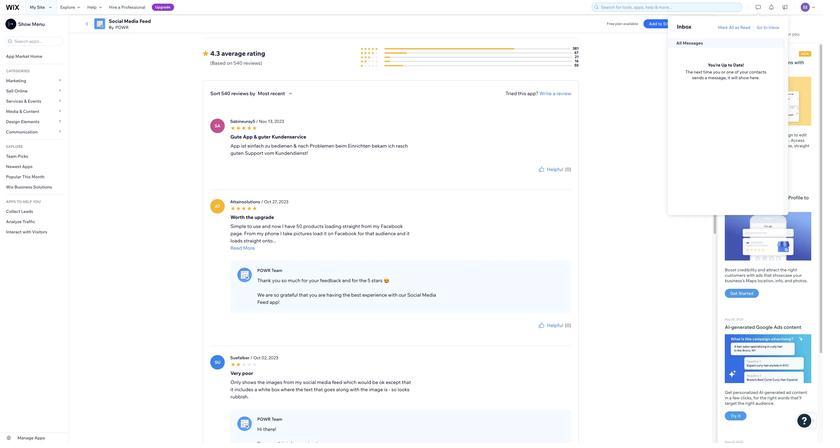 Task type: locate. For each thing, give the bounding box(es) containing it.
2 (0) from the top
[[565, 322, 571, 328]]

media up design
[[6, 109, 18, 114]]

0 horizontal spatial straight
[[244, 238, 261, 244]]

this inside hi there! so sorry this is happening to you
[[277, 441, 285, 443]]

apps for newest apps
[[22, 164, 33, 169]]

0 horizontal spatial feed
[[139, 18, 151, 24]]

sa
[[215, 123, 220, 129]]

new releases product updates, personalized for you.
[[725, 23, 800, 37]]

media
[[725, 138, 737, 143], [317, 379, 331, 385]]

social up by
[[109, 18, 123, 24]]

powr up hi
[[257, 417, 271, 422]]

to
[[658, 21, 662, 27], [764, 25, 768, 30], [728, 62, 732, 68], [738, 132, 742, 138], [794, 132, 798, 138], [804, 195, 809, 201], [247, 223, 252, 229], [316, 441, 321, 443]]

2 vertical spatial feedback
[[556, 329, 571, 333]]

1 are from the left
[[266, 292, 273, 298]]

so left "much"
[[282, 277, 287, 283]]

0 vertical spatial more
[[215, 13, 227, 19]]

with down new
[[794, 59, 804, 65]]

all messages
[[676, 40, 703, 46]]

inbox up all messages
[[677, 23, 692, 30]]

powr for worth the upgrade
[[257, 268, 271, 273]]

online
[[14, 88, 28, 94]]

my down use
[[257, 230, 264, 236]]

1 horizontal spatial so
[[282, 277, 287, 283]]

right right "few"
[[745, 401, 755, 406]]

-
[[389, 386, 390, 392]]

it down only
[[231, 386, 234, 392]]

that'll
[[791, 395, 802, 401]]

business down popular this month
[[14, 184, 32, 190]]

1 horizontal spatial read more button
[[231, 244, 411, 251]]

1 vertical spatial read
[[740, 25, 751, 30]]

oct for very poor
[[253, 355, 261, 361]]

1 horizontal spatial /
[[256, 119, 258, 124]]

take
[[283, 230, 292, 236]]

media down elements
[[746, 148, 759, 154]]

with inside very poor only shows the images from my social media feed which would be ok except that it includes a white box where the text that goes along with the image is - so looks rubbish.
[[350, 386, 359, 392]]

powr team up there!
[[257, 417, 282, 422]]

0 vertical spatial powr
[[115, 25, 129, 30]]

to inside connect a google business profile to a google ads campaign
[[804, 195, 809, 201]]

recent
[[270, 90, 285, 96]]

business inside connect a google business profile to a google ads campaign
[[767, 195, 787, 201]]

1 vertical spatial ai-
[[759, 390, 765, 395]]

0 vertical spatial on
[[227, 60, 232, 66]]

app
[[6, 54, 14, 59], [243, 134, 253, 140], [231, 143, 240, 149]]

with left "ads"
[[747, 273, 755, 278]]

0 vertical spatial feedback
[[556, 173, 571, 177]]

1 horizontal spatial oct
[[264, 199, 271, 204]]

marketing
[[6, 78, 26, 83]]

2 vertical spatial google
[[756, 324, 773, 330]]

0 vertical spatial powr team
[[257, 268, 282, 273]]

aug
[[725, 318, 731, 322]]

site right my
[[37, 5, 45, 10]]

0 vertical spatial facebook
[[381, 223, 403, 229]]

that right grateful
[[299, 292, 308, 298]]

1 horizontal spatial on
[[328, 230, 334, 236]]

digital
[[757, 59, 771, 65]]

thank you for your feedback for app ist einfach zu bedienen & nach problemen beim einrichten bekam ich rasch guten support vom kundendienst!
[[523, 173, 571, 177]]

straight right loading
[[343, 223, 360, 229]]

with down which
[[350, 386, 359, 392]]

read
[[203, 13, 214, 19], [740, 25, 751, 30], [231, 245, 242, 251]]

381
[[573, 46, 579, 51]]

0 vertical spatial oct
[[264, 199, 271, 204]]

1 vertical spatial (0)
[[565, 322, 571, 328]]

2 horizontal spatial /
[[261, 199, 263, 204]]

helpful button for simple to use and now i have 50 products loading straight from my facebook page. from my phone i take pictures load it on facebook for that audience and it loads straight onto...
[[538, 322, 563, 329]]

social media feed by powr
[[109, 18, 151, 30]]

2023 for simple to use and now i have 50 products loading straight from my facebook page. from my phone i take pictures load it on facebook for that audience and it loads straight onto...
[[279, 199, 288, 204]]

free
[[607, 21, 614, 26]]

design
[[6, 119, 20, 124]]

menu
[[32, 21, 45, 27]]

with down the traffic
[[23, 229, 31, 235]]

straight down from
[[244, 238, 261, 244]]

1 (0) from the top
[[565, 166, 571, 172]]

powr up we
[[257, 268, 271, 273]]

more
[[215, 13, 227, 19], [243, 245, 255, 251]]

2 horizontal spatial so
[[391, 386, 397, 392]]

sidebar element
[[0, 14, 69, 443]]

1 horizontal spatial design
[[780, 132, 793, 138]]

1 vertical spatial facebook
[[335, 230, 357, 236]]

showcase
[[773, 273, 792, 278]]

2 helpful from the top
[[547, 322, 563, 328]]

generated
[[731, 324, 755, 330], [765, 390, 785, 395]]

2023 right 13,
[[274, 119, 284, 124]]

team inside sidebar element
[[6, 154, 17, 159]]

apps for manage apps
[[35, 435, 45, 441]]

a left the white
[[254, 386, 257, 392]]

ich
[[388, 143, 395, 149]]

rating
[[247, 49, 265, 57]]

powr team up we
[[257, 268, 282, 273]]

0 horizontal spatial site
[[37, 5, 45, 10]]

2 horizontal spatial right
[[788, 267, 797, 273]]

1 vertical spatial from
[[361, 223, 372, 229]]

media inside "media & content" link
[[6, 109, 18, 114]]

visitors
[[32, 229, 47, 235]]

einfach
[[247, 143, 264, 149]]

0 vertical spatial 540
[[234, 60, 242, 66]]

your inside tap in to the leader in visual design to edit media elements for your website. access adobe's advanced design features, straight from wix's media manager.
[[764, 138, 773, 143]]

looks
[[398, 386, 410, 392]]

mark
[[718, 25, 728, 30]]

2 vertical spatial team
[[272, 417, 282, 422]]

social inside thank you so much for your feedback and for the 5 stars 😍 we are so grateful that you are having the best experience with our social media feed app!
[[407, 292, 421, 298]]

0 vertical spatial from
[[725, 148, 734, 154]]

collect leads
[[6, 209, 33, 214]]

1 horizontal spatial this
[[518, 90, 526, 96]]

on down average
[[227, 60, 232, 66]]

for inside "get personalized ai-generated ad content in a few clicks, for the right words that'll target the right audience."
[[754, 395, 759, 401]]

helpful for app ist einfach zu bedienen & nach problemen beim einrichten bekam ich rasch guten support vom kundendienst!
[[547, 166, 563, 172]]

apps right manage
[[35, 435, 45, 441]]

personalized inside new releases product updates, personalized for you.
[[760, 31, 785, 37]]

1 horizontal spatial is
[[384, 386, 388, 392]]

1 helpful from the top
[[547, 166, 563, 172]]

team down explore at left
[[6, 154, 17, 159]]

content inside "get personalized ai-generated ad content in a few clicks, for the right words that'll target the right audience."
[[792, 390, 807, 395]]

1 vertical spatial straight
[[343, 223, 360, 229]]

app!
[[270, 299, 279, 305]]

0 vertical spatial straight
[[794, 143, 810, 148]]

sends
[[692, 75, 704, 80]]

0 vertical spatial (0)
[[565, 166, 571, 172]]

1 p o image from the top
[[237, 268, 252, 282]]

i left take at the bottom
[[280, 230, 282, 236]]

that left audience
[[365, 230, 374, 236]]

50
[[296, 223, 302, 229]]

(based on 540 reviews)
[[210, 60, 262, 66]]

1 vertical spatial media
[[317, 379, 331, 385]]

p o image for hi there! so sorry this is happening to you
[[237, 417, 252, 431]]

get left "few"
[[725, 390, 732, 395]]

generated inside aug 30, 2023 ai-generated google ads content
[[731, 324, 755, 330]]

0 vertical spatial apps
[[22, 164, 33, 169]]

powr team for you
[[257, 268, 282, 273]]

2 vertical spatial read
[[231, 245, 242, 251]]

team up there!
[[272, 417, 282, 422]]

manager.
[[759, 148, 778, 154]]

that right text
[[314, 386, 323, 392]]

in inside "get personalized ai-generated ad content in a few clicks, for the right words that'll target the right audience."
[[725, 395, 728, 401]]

apps up this
[[22, 164, 33, 169]]

where
[[281, 386, 295, 392]]

get inside "get personalized ai-generated ad content in a few clicks, for the right words that'll target the right audience."
[[725, 390, 732, 395]]

0 horizontal spatial app
[[6, 54, 14, 59]]

0 vertical spatial thank
[[523, 173, 534, 177]]

app left market
[[6, 54, 14, 59]]

helpful button for app ist einfach zu bedienen & nach problemen beim einrichten bekam ich rasch guten support vom kundendienst!
[[538, 166, 563, 173]]

so up app! on the left of page
[[274, 292, 279, 298]]

a right connect
[[745, 195, 748, 201]]

1 horizontal spatial feed
[[257, 299, 269, 305]]

the up the white
[[257, 379, 265, 385]]

show
[[739, 75, 749, 80]]

1 vertical spatial powr
[[257, 268, 271, 273]]

thank inside thank you so much for your feedback and for the 5 stars 😍 we are so grateful that you are having the best experience with our social media feed app!
[[257, 277, 271, 283]]

for inside new releases product updates, personalized for you.
[[786, 31, 791, 37]]

business's
[[725, 278, 745, 284]]

it inside you're up to date! the next time you or one of your contacts sends a message, it will show here.
[[728, 75, 730, 80]]

1 helpful button from the top
[[538, 166, 563, 173]]

are right we
[[266, 292, 273, 298]]

that inside worth the upgrade simple to use and now i have 50 products loading straight from my facebook page. from my phone i take pictures load it on facebook for that audience and it loads straight onto... read more
[[365, 230, 374, 236]]

a left "few"
[[729, 395, 732, 401]]

/ left nov
[[256, 119, 258, 124]]

and left 5
[[342, 277, 351, 283]]

1 vertical spatial this
[[277, 441, 285, 443]]

/
[[256, 119, 258, 124], [261, 199, 263, 204], [251, 355, 252, 361]]

0 vertical spatial site
[[37, 5, 45, 10]]

connect
[[725, 195, 744, 201]]

& up kundendienst! at the top of page
[[294, 143, 297, 149]]

collect
[[6, 209, 20, 214]]

1 vertical spatial thank you for your feedback
[[523, 329, 571, 333]]

1 vertical spatial feed
[[257, 299, 269, 305]]

from inside very poor only shows the images from my social media feed which would be ok except that it includes a white box where the text that goes along with the image is - so looks rubbish.
[[283, 379, 294, 385]]

1 vertical spatial is
[[286, 441, 290, 443]]

and left attract at the right of page
[[758, 267, 765, 273]]

get left started
[[730, 291, 738, 296]]

design down visual
[[762, 143, 775, 148]]

it right audience
[[407, 230, 410, 236]]

1 horizontal spatial facebook
[[381, 223, 403, 229]]

1 vertical spatial my
[[257, 230, 264, 236]]

generated left ad
[[765, 390, 785, 395]]

app up ist on the top left of page
[[243, 134, 253, 140]]

2 vertical spatial app
[[231, 143, 240, 149]]

0 horizontal spatial ads
[[746, 202, 755, 208]]

loading
[[325, 223, 341, 229]]

1 horizontal spatial right
[[767, 395, 777, 401]]

apps
[[22, 164, 33, 169], [35, 435, 45, 441]]

team for worth the upgrade
[[272, 268, 282, 273]]

0 horizontal spatial more
[[215, 13, 227, 19]]

right up photos.
[[788, 267, 797, 273]]

feedback for app ist einfach zu bedienen & nach problemen beim einrichten bekam ich rasch guten support vom kundendienst!
[[556, 173, 571, 177]]

1 horizontal spatial generated
[[765, 390, 785, 395]]

design up features,
[[780, 132, 793, 138]]

16
[[575, 59, 579, 63]]

all left as
[[729, 25, 734, 30]]

2 are from the left
[[318, 292, 326, 298]]

all left messages
[[676, 40, 682, 46]]

1 vertical spatial google
[[729, 202, 745, 208]]

1 vertical spatial social
[[407, 292, 421, 298]]

media up goes
[[317, 379, 331, 385]]

0 vertical spatial this
[[518, 90, 526, 96]]

0 vertical spatial google
[[749, 195, 766, 201]]

helpful for simple to use and now i have 50 products loading straight from my facebook page. from my phone i take pictures load it on facebook for that audience and it loads straight onto...
[[547, 322, 563, 328]]

2023 right 27,
[[279, 199, 288, 204]]

ai- inside "get personalized ai-generated ad content in a few clicks, for the right words that'll target the right audience."
[[759, 390, 765, 395]]

a right "write"
[[553, 90, 556, 96]]

a inside you're up to date! the next time you or one of your contacts sends a message, it will show here.
[[705, 75, 707, 80]]

leader
[[750, 132, 762, 138]]

2 horizontal spatial app
[[243, 134, 253, 140]]

media up the wix's
[[725, 138, 737, 143]]

to right profile
[[804, 195, 809, 201]]

2 horizontal spatial my
[[373, 223, 380, 229]]

powr for very poor
[[257, 417, 271, 422]]

apps inside 'link'
[[22, 164, 33, 169]]

1 vertical spatial design
[[762, 143, 775, 148]]

personalized inside "get personalized ai-generated ad content in a few clicks, for the right words that'll target the right audience."
[[733, 390, 758, 395]]

the right attract at the right of page
[[780, 267, 787, 273]]

all
[[729, 25, 734, 30], [676, 40, 682, 46]]

540 right sort
[[221, 90, 230, 96]]

from inside worth the upgrade simple to use and now i have 50 products loading straight from my facebook page. from my phone i take pictures load it on facebook for that audience and it loads straight onto... read more
[[361, 223, 372, 229]]

4.3
[[210, 49, 220, 57]]

0 horizontal spatial are
[[266, 292, 273, 298]]

2 powr team from the top
[[257, 417, 282, 422]]

feed inside thank you so much for your feedback and for the 5 stars 😍 we are so grateful that you are having the best experience with our social media feed app!
[[257, 299, 269, 305]]

1 vertical spatial get
[[725, 390, 732, 395]]

site right the add
[[663, 21, 671, 27]]

that right "ads"
[[764, 273, 772, 278]]

0 vertical spatial read more button
[[203, 13, 227, 20]]

to right 'tap'
[[738, 132, 742, 138]]

media right our
[[422, 292, 436, 298]]

are left the having at left bottom
[[318, 292, 326, 298]]

it right load
[[324, 230, 327, 236]]

1 vertical spatial business
[[767, 195, 787, 201]]

1 vertical spatial i
[[280, 230, 282, 236]]

(0) for app ist einfach zu bedienen & nach problemen beim einrichten bekam ich rasch guten support vom kundendienst!
[[565, 166, 571, 172]]

540 down 4.3 average rating
[[234, 60, 242, 66]]

date!
[[733, 62, 744, 68]]

1 powr team from the top
[[257, 268, 282, 273]]

with
[[794, 59, 804, 65], [23, 229, 31, 235], [747, 273, 755, 278], [388, 292, 398, 298], [350, 386, 359, 392]]

most recent button
[[258, 90, 294, 97]]

0 vertical spatial business
[[14, 184, 32, 190]]

13,
[[268, 119, 273, 124]]

powr inside social media feed by powr
[[115, 25, 129, 30]]

0 horizontal spatial right
[[745, 401, 755, 406]]

30,
[[731, 318, 736, 322]]

the inside tap in to the leader in visual design to edit media elements for your website. access adobe's advanced design features, straight from wix's media manager.
[[743, 132, 749, 138]]

media
[[124, 18, 138, 24], [6, 109, 18, 114], [746, 148, 759, 154], [422, 292, 436, 298]]

0 horizontal spatial in
[[725, 395, 728, 401]]

with inside thank you so much for your feedback and for the 5 stars 😍 we are so grateful that you are having the best experience with our social media feed app!
[[388, 292, 398, 298]]

2023 right 02,
[[269, 355, 278, 361]]

mark all as read button
[[718, 25, 751, 30]]

oct
[[264, 199, 271, 204], [253, 355, 261, 361]]

0 vertical spatial is
[[384, 386, 388, 392]]

oct left 27,
[[264, 199, 271, 204]]

and inside thank you so much for your feedback and for the 5 stars 😍 we are so grateful that you are having the best experience with our social media feed app!
[[342, 277, 351, 283]]

ads
[[756, 273, 763, 278]]

0 vertical spatial get
[[730, 291, 738, 296]]

2 vertical spatial thank
[[523, 329, 534, 333]]

this right "sorry"
[[277, 441, 285, 443]]

business up campaign
[[767, 195, 787, 201]]

& left guter
[[254, 134, 257, 140]]

0 vertical spatial personalized
[[760, 31, 785, 37]]

0 horizontal spatial apps
[[22, 164, 33, 169]]

with inside enhance your digital creations with adobe express
[[794, 59, 804, 65]]

the right clicks,
[[760, 395, 767, 401]]

powr right by
[[115, 25, 129, 30]]

in right 'tap'
[[733, 132, 737, 138]]

0 horizontal spatial this
[[277, 441, 285, 443]]

p o image for thank you so much for your feedback and for the 5 stars 😍 we are so grateful that you are having the best experience with our social media feed app!
[[237, 268, 252, 282]]

picks
[[18, 154, 28, 159]]

in left "few"
[[725, 395, 728, 401]]

1 vertical spatial ads
[[774, 324, 783, 330]]

thank for simple to use and now i have 50 products loading straight from my facebook page. from my phone i take pictures load it on facebook for that audience and it loads straight onto...
[[523, 329, 534, 333]]

media down professional
[[124, 18, 138, 24]]

0 horizontal spatial personalized
[[733, 390, 758, 395]]

nov
[[259, 119, 267, 124]]

google
[[749, 195, 766, 201], [729, 202, 745, 208], [756, 324, 773, 330]]

vom
[[264, 150, 274, 156]]

social
[[109, 18, 123, 24], [407, 292, 421, 298]]

/ right suefalber
[[251, 355, 252, 361]]

1 thank you for your feedback from the top
[[523, 173, 571, 177]]

a inside hire a professional "link"
[[118, 5, 120, 10]]

p o image
[[237, 268, 252, 282], [237, 417, 252, 431]]

media inside tap in to the leader in visual design to edit media elements for your website. access adobe's advanced design features, straight from wix's media manager.
[[746, 148, 759, 154]]

reviews)
[[244, 60, 262, 66]]

sort
[[210, 90, 220, 96]]

social right our
[[407, 292, 421, 298]]

page.
[[231, 230, 243, 236]]

2 p o image from the top
[[237, 417, 252, 431]]

audience.
[[756, 401, 775, 406]]

2 helpful button from the top
[[538, 322, 563, 329]]

& left events
[[24, 99, 27, 104]]

you're
[[708, 62, 721, 68]]

personalized
[[760, 31, 785, 37], [733, 390, 758, 395]]

2 vertical spatial powr
[[257, 417, 271, 422]]

from
[[244, 230, 256, 236]]

sell online
[[6, 88, 28, 94]]

to right the add
[[658, 21, 662, 27]]

0 vertical spatial ai-
[[725, 324, 731, 330]]

location,
[[758, 278, 775, 284]]

to right up
[[728, 62, 732, 68]]

2 vertical spatial so
[[391, 386, 397, 392]]

0 vertical spatial my
[[373, 223, 380, 229]]

my inside very poor only shows the images from my social media feed which would be ok except that it includes a white box where the text that goes along with the image is - so looks rubbish.
[[295, 379, 302, 385]]

1 vertical spatial powr team
[[257, 417, 282, 422]]

0 vertical spatial p o image
[[237, 268, 252, 282]]

0 vertical spatial /
[[256, 119, 258, 124]]

0 vertical spatial read
[[203, 13, 214, 19]]

2 vertical spatial from
[[283, 379, 294, 385]]

read inside worth the upgrade simple to use and now i have 50 products loading straight from my facebook page. from my phone i take pictures load it on facebook for that audience and it loads straight onto... read more
[[231, 245, 242, 251]]

get
[[730, 291, 738, 296], [725, 390, 732, 395]]

sort 540 reviews by
[[210, 90, 255, 96]]

experience
[[362, 292, 387, 298]]

1 horizontal spatial all
[[729, 25, 734, 30]]

categories
[[6, 69, 30, 73]]

tried
[[506, 90, 517, 96]]

this left app?
[[518, 90, 526, 96]]

feed down we
[[257, 299, 269, 305]]

0 vertical spatial helpful button
[[538, 166, 563, 173]]

team up grateful
[[272, 268, 282, 273]]

in
[[733, 132, 737, 138], [763, 132, 767, 138], [725, 395, 728, 401]]

the left leader in the top of the page
[[743, 132, 749, 138]]

on inside worth the upgrade simple to use and now i have 50 products loading straight from my facebook page. from my phone i take pictures load it on facebook for that audience and it loads straight onto... read more
[[328, 230, 334, 236]]

to inside worth the upgrade simple to use and now i have 50 products loading straight from my facebook page. from my phone i take pictures load it on facebook for that audience and it loads straight onto... read more
[[247, 223, 252, 229]]

that inside "boost credibility and attract the right customers with ads that showcase your business's maps location, info, and photos."
[[764, 273, 772, 278]]

is left "happening"
[[286, 441, 290, 443]]

2 thank you for your feedback from the top
[[523, 329, 571, 333]]

except
[[386, 379, 401, 385]]

2023 right 30,
[[736, 318, 743, 322]]

gute app & guter kundenservice app ist einfach zu bedienen & nach problemen beim einrichten bekam ich rasch guten support vom kundendienst!
[[231, 134, 408, 156]]

thank you for your feedback
[[523, 173, 571, 177], [523, 329, 571, 333]]

5
[[368, 277, 370, 283]]

show menu button
[[5, 19, 45, 30]]

/ left 27,
[[261, 199, 263, 204]]

will
[[731, 75, 738, 80]]

0 horizontal spatial oct
[[253, 355, 261, 361]]

events
[[28, 99, 41, 104]]

oct for worth the upgrade
[[264, 199, 271, 204]]

facebook down loading
[[335, 230, 357, 236]]

my left social
[[295, 379, 302, 385]]



Task type: vqa. For each thing, say whether or not it's contained in the screenshot.
e.g. mystunningwebsite.com field
no



Task type: describe. For each thing, give the bounding box(es) containing it.
the left text
[[296, 386, 303, 392]]

55
[[574, 63, 579, 67]]

your inside you're up to date! the next time you or one of your contacts sends a message, it will show here.
[[740, 69, 748, 75]]

now
[[272, 223, 281, 229]]

02,
[[262, 355, 268, 361]]

apps to help you
[[6, 199, 41, 204]]

happening
[[291, 441, 315, 443]]

a inside very poor only shows the images from my social media feed which would be ok except that it includes a white box where the text that goes along with the image is - so looks rubbish.
[[254, 386, 257, 392]]

poor
[[242, 370, 253, 376]]

media inside tap in to the leader in visual design to edit media elements for your website. access adobe's advanced design features, straight from wix's media manager.
[[725, 138, 737, 143]]

2 horizontal spatial in
[[763, 132, 767, 138]]

my
[[30, 5, 36, 10]]

feed inside social media feed by powr
[[139, 18, 151, 24]]

along
[[336, 386, 349, 392]]

that up looks
[[402, 379, 411, 385]]

get for get started
[[730, 291, 738, 296]]

enhance your digital creations with adobe express
[[725, 59, 804, 73]]

wix business solutions
[[6, 184, 52, 190]]

with inside interact with visitors link
[[23, 229, 31, 235]]

services & events link
[[0, 96, 69, 106]]

so inside very poor only shows the images from my social media feed which would be ok except that it includes a white box where the text that goes along with the image is - so looks rubbish.
[[391, 386, 397, 392]]

maps
[[746, 278, 757, 284]]

customers
[[725, 273, 746, 278]]

advanced
[[742, 143, 761, 148]]

2 horizontal spatial read
[[740, 25, 751, 30]]

0 horizontal spatial inbox
[[677, 23, 692, 30]]

services & events
[[6, 99, 41, 104]]

1 vertical spatial so
[[274, 292, 279, 298]]

is inside very poor only shows the images from my social media feed which would be ok except that it includes a white box where the text that goes along with the image is - so looks rubbish.
[[384, 386, 388, 392]]

2 vertical spatial straight
[[244, 238, 261, 244]]

business inside sidebar element
[[14, 184, 32, 190]]

a down connect
[[725, 202, 728, 208]]

Search apps... field
[[13, 37, 61, 45]]

& left content
[[19, 109, 22, 114]]

0 horizontal spatial all
[[676, 40, 682, 46]]

newest apps
[[6, 164, 33, 169]]

0 horizontal spatial facebook
[[335, 230, 357, 236]]

campaign
[[756, 202, 779, 208]]

white
[[258, 386, 270, 392]]

have
[[285, 223, 295, 229]]

0 horizontal spatial my
[[257, 230, 264, 236]]

thank for app ist einfach zu bedienen & nach problemen beim einrichten bekam ich rasch guten support vom kundendienst!
[[523, 173, 534, 177]]

your inside enhance your digital creations with adobe express
[[745, 59, 756, 65]]

profile
[[788, 195, 803, 201]]

sabineuray5 / nov 13, 2023
[[230, 119, 284, 124]]

upgrade
[[255, 214, 274, 220]]

google inside aug 30, 2023 ai-generated google ads content
[[756, 324, 773, 330]]

to left edit
[[794, 132, 798, 138]]

nach
[[298, 143, 309, 149]]

hi
[[257, 426, 262, 432]]

get personalized ai-generated ad content in a few clicks, for the right words that'll target the right audience.
[[725, 390, 807, 406]]

Search for tools, apps, help & more... field
[[599, 3, 740, 11]]

creations
[[772, 59, 793, 65]]

very poor only shows the images from my social media feed which would be ok except that it includes a white box where the text that goes along with the image is - so looks rubbish.
[[231, 370, 411, 400]]

thank you so much for your feedback and for the 5 stars 😍 we are so grateful that you are having the best experience with our social media feed app!
[[257, 277, 436, 305]]

month
[[32, 174, 45, 180]]

tap in to the leader in visual design to edit media elements for your website. access adobe's advanced design features, straight from wix's media manager.
[[725, 132, 810, 154]]

0 horizontal spatial on
[[227, 60, 232, 66]]

it inside very poor only shows the images from my social media feed which would be ok except that it includes a white box where the text that goes along with the image is - so looks rubbish.
[[231, 386, 234, 392]]

very
[[231, 370, 241, 376]]

express
[[741, 67, 759, 73]]

wix business solutions link
[[0, 182, 69, 192]]

our
[[399, 292, 406, 298]]

analyze traffic
[[6, 219, 35, 224]]

/ for very poor
[[251, 355, 252, 361]]

my site
[[30, 5, 45, 10]]

more inside worth the upgrade simple to use and now i have 50 products loading straight from my facebook page. from my phone i take pictures load it on facebook for that audience and it loads straight onto... read more
[[243, 245, 255, 251]]

bedienen
[[271, 143, 292, 149]]

21
[[575, 54, 579, 59]]

feed
[[332, 379, 342, 385]]

0 horizontal spatial i
[[280, 230, 282, 236]]

the inside worth the upgrade simple to use and now i have 50 products loading straight from my facebook page. from my phone i take pictures load it on facebook for that audience and it loads straight onto... read more
[[246, 214, 254, 220]]

thank you for your feedback for simple to use and now i have 50 products loading straight from my facebook page. from my phone i take pictures load it on facebook for that audience and it loads straight onto...
[[523, 329, 571, 333]]

powr team for there!
[[257, 417, 282, 422]]

or
[[721, 69, 725, 75]]

social inside social media feed by powr
[[109, 18, 123, 24]]

0 horizontal spatial read more button
[[203, 13, 227, 20]]

new
[[801, 52, 809, 56]]

1 horizontal spatial i
[[282, 223, 284, 229]]

interact
[[6, 229, 22, 235]]

0 horizontal spatial design
[[762, 143, 775, 148]]

read more
[[203, 13, 227, 19]]

media & content link
[[0, 106, 69, 117]]

for inside tap in to the leader in visual design to edit media elements for your website. access adobe's advanced design features, straight from wix's media manager.
[[757, 138, 763, 143]]

for inside worth the upgrade simple to use and now i have 50 products loading straight from my facebook page. from my phone i take pictures load it on facebook for that audience and it loads straight onto... read more
[[358, 230, 364, 236]]

and right info,
[[785, 278, 792, 284]]

team picks link
[[0, 151, 69, 162]]

media inside social media feed by powr
[[124, 18, 138, 24]]

1 horizontal spatial straight
[[343, 223, 360, 229]]

1 horizontal spatial app
[[231, 143, 240, 149]]

content inside aug 30, 2023 ai-generated google ads content
[[784, 324, 801, 330]]

product
[[725, 31, 741, 37]]

0 vertical spatial design
[[780, 132, 793, 138]]

ads inside connect a google business profile to a google ads campaign
[[746, 202, 755, 208]]

site inside button
[[663, 21, 671, 27]]

0 vertical spatial so
[[282, 277, 287, 283]]

explore
[[60, 5, 75, 10]]

manage
[[17, 435, 34, 441]]

and right audience
[[397, 230, 406, 236]]

feedback inside thank you so much for your feedback and for the 5 stars 😍 we are so grateful that you are having the best experience with our social media feed app!
[[320, 277, 341, 283]]

you inside you're up to date! the next time you or one of your contacts sends a message, it will show here.
[[713, 69, 720, 75]]

app inside sidebar element
[[6, 54, 14, 59]]

1 horizontal spatial 540
[[234, 60, 242, 66]]

write
[[540, 90, 552, 96]]

your inside thank you so much for your feedback and for the 5 stars 😍 we are so grateful that you are having the best experience with our social media feed app!
[[309, 277, 319, 283]]

to inside you're up to date! the next time you or one of your contacts sends a message, it will show here.
[[728, 62, 732, 68]]

the inside "boost credibility and attract the right customers with ads that showcase your business's maps location, info, and photos."
[[780, 267, 787, 273]]

help
[[23, 199, 32, 204]]

get for get personalized ai-generated ad content in a few clicks, for the right words that'll target the right audience.
[[725, 390, 732, 395]]

guter
[[258, 134, 271, 140]]

info,
[[775, 278, 784, 284]]

0 vertical spatial all
[[729, 25, 734, 30]]

a inside "get personalized ai-generated ad content in a few clicks, for the right words that'll target the right audience."
[[729, 395, 732, 401]]

adobe
[[725, 67, 740, 73]]

reviews
[[231, 90, 249, 96]]

67
[[574, 50, 579, 55]]

images
[[266, 379, 282, 385]]

edit
[[799, 132, 807, 138]]

to inside add to site button
[[658, 21, 662, 27]]

ai- inside aug 30, 2023 ai-generated google ads content
[[725, 324, 731, 330]]

the down would
[[361, 386, 368, 392]]

0 horizontal spatial read
[[203, 13, 214, 19]]

get started
[[730, 291, 754, 296]]

onto...
[[262, 238, 276, 244]]

generated inside "get personalized ai-generated ad content in a few clicks, for the right words that'll target the right audience."
[[765, 390, 785, 395]]

ads inside aug 30, 2023 ai-generated google ads content
[[774, 324, 783, 330]]

sell online link
[[0, 86, 69, 96]]

kundendienst!
[[275, 150, 308, 156]]

to
[[17, 199, 22, 204]]

leads
[[21, 209, 33, 214]]

much
[[288, 277, 300, 283]]

guten
[[231, 150, 244, 156]]

the right target
[[738, 401, 744, 406]]

from inside tap in to the leader in visual design to edit media elements for your website. access adobe's advanced design features, straight from wix's media manager.
[[725, 148, 734, 154]]

and up phone
[[262, 223, 271, 229]]

to right go
[[764, 25, 768, 30]]

bekam
[[372, 143, 387, 149]]

1 horizontal spatial inbox
[[769, 25, 779, 30]]

available
[[623, 21, 638, 26]]

the left best
[[343, 292, 350, 298]]

go
[[757, 25, 763, 30]]

suefalber
[[230, 355, 250, 361]]

load
[[313, 230, 323, 236]]

that inside thank you so much for your feedback and for the 5 stars 😍 we are so grateful that you are having the best experience with our social media feed app!
[[299, 292, 308, 298]]

only
[[231, 379, 241, 385]]

apps
[[6, 199, 16, 204]]

goes
[[324, 386, 335, 392]]

team for very poor
[[272, 417, 282, 422]]

products
[[303, 223, 324, 229]]

social media feed logo image
[[94, 18, 105, 29]]

(0) for simple to use and now i have 50 products loading straight from my facebook page. from my phone i take pictures load it on facebook for that audience and it loads straight onto...
[[565, 322, 571, 328]]

add to site
[[649, 21, 671, 27]]

there!
[[263, 426, 276, 432]]

1 vertical spatial app
[[243, 134, 253, 140]]

the left 5
[[359, 277, 367, 283]]

phone
[[265, 230, 279, 236]]

get started link
[[725, 289, 759, 298]]

straight inside tap in to the leader in visual design to edit media elements for your website. access adobe's advanced design features, straight from wix's media manager.
[[794, 143, 810, 148]]

/ for gute app & guter kundenservice
[[256, 119, 258, 124]]

feedback for simple to use and now i have 50 products loading straight from my facebook page. from my phone i take pictures load it on facebook for that audience and it loads straight onto...
[[556, 329, 571, 333]]

right inside "boost credibility and attract the right customers with ads that showcase your business's maps location, info, and photos."
[[788, 267, 797, 273]]

plan
[[615, 21, 623, 26]]

most recent
[[258, 90, 285, 96]]

with inside "boost credibility and attract the right customers with ads that showcase your business's maps location, info, and photos."
[[747, 273, 755, 278]]

here.
[[750, 75, 760, 80]]

1 horizontal spatial in
[[733, 132, 737, 138]]

by
[[250, 90, 255, 96]]

by
[[109, 25, 114, 30]]

content
[[23, 109, 39, 114]]

to inside hi there! so sorry this is happening to you
[[316, 441, 321, 443]]

your inside "boost credibility and attract the right customers with ads that showcase your business's maps location, info, and photos."
[[793, 273, 802, 278]]

2023 inside aug 30, 2023 ai-generated google ads content
[[736, 318, 743, 322]]

is inside hi there! so sorry this is happening to you
[[286, 441, 290, 443]]

2023 for only shows the images from my social media feed which would be ok except that it includes a white box where the text that goes along with the image is - so looks rubbish.
[[269, 355, 278, 361]]

1 vertical spatial read more button
[[231, 244, 411, 251]]

/ for worth the upgrade
[[261, 199, 263, 204]]

0 horizontal spatial 540
[[221, 90, 230, 96]]

media inside thank you so much for your feedback and for the 5 stars 😍 we are so grateful that you are having the best experience with our social media feed app!
[[422, 292, 436, 298]]

show
[[18, 21, 31, 27]]

you.
[[792, 31, 800, 37]]

manage apps link
[[0, 433, 69, 443]]

media inside very poor only shows the images from my social media feed which would be ok except that it includes a white box where the text that goes along with the image is - so looks rubbish.
[[317, 379, 331, 385]]

support
[[245, 150, 263, 156]]

2023 for app ist einfach zu bedienen & nach problemen beim einrichten bekam ich rasch guten support vom kundendienst!
[[274, 119, 284, 124]]



